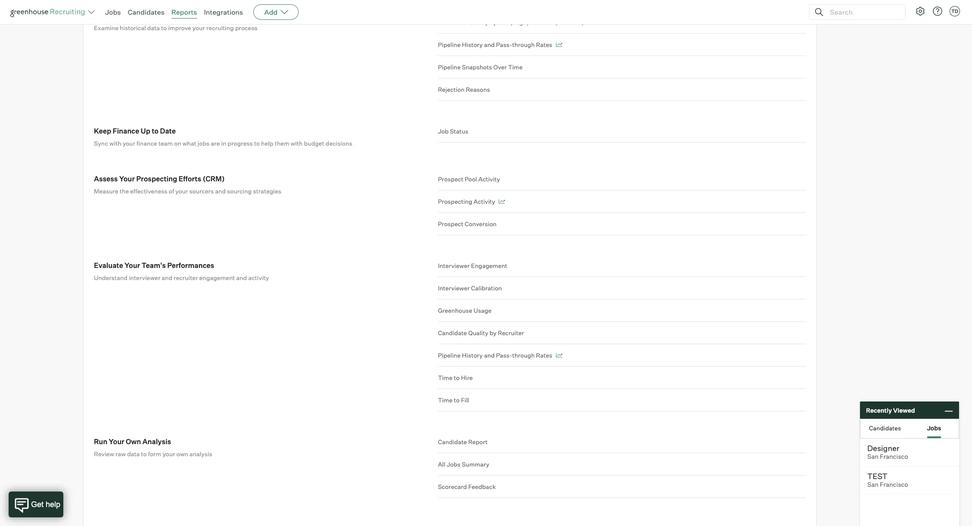 Task type: locate. For each thing, give the bounding box(es) containing it.
1 vertical spatial data
[[127, 450, 140, 458]]

0 vertical spatial prospecting
[[136, 175, 177, 183]]

greenhouse usage link
[[438, 300, 806, 322]]

jobs
[[105, 8, 121, 16], [927, 424, 942, 432], [447, 461, 461, 468]]

pool
[[465, 175, 477, 183]]

1 quality from the top
[[468, 19, 488, 26]]

0 horizontal spatial candidates
[[128, 8, 164, 16]]

tab list containing candidates
[[861, 419, 959, 438]]

data down candidates link
[[147, 24, 160, 32]]

1 vertical spatial efforts
[[179, 175, 201, 183]]

your inside assess your prospecting efforts (crm) measure the effectiveness of your sourcers and sourcing strategies
[[175, 188, 188, 195]]

your down finance at top
[[123, 140, 135, 147]]

your up the
[[119, 175, 135, 183]]

and down candidate quality by recruiter
[[484, 352, 495, 359]]

campaign
[[498, 19, 527, 26]]

data
[[147, 24, 160, 32], [127, 450, 140, 458]]

0 vertical spatial san
[[868, 453, 879, 461]]

date
[[160, 127, 176, 135]]

all jobs summary link
[[438, 453, 806, 476]]

prospect for prospect pool activity
[[438, 175, 463, 183]]

with right the them
[[291, 140, 303, 147]]

pipeline history and pass-through rates down candidate quality by recruiter
[[438, 352, 552, 359]]

1 vertical spatial candidate
[[438, 329, 467, 337]]

candidate for candidate quality by campaign , recruiter , referrer
[[438, 19, 467, 26]]

1 vertical spatial your
[[125, 261, 140, 270]]

prospect pool activity
[[438, 175, 500, 183]]

pipeline
[[438, 41, 461, 48], [438, 63, 461, 71], [438, 352, 461, 359]]

0 horizontal spatial ,
[[527, 19, 529, 26]]

tab list
[[861, 419, 959, 438]]

1 vertical spatial recruiter
[[498, 329, 524, 337]]

budget
[[304, 140, 324, 147]]

finance
[[137, 140, 157, 147]]

viewed
[[893, 407, 915, 414]]

pass- down candidate quality by recruiter
[[496, 352, 512, 359]]

0 vertical spatial candidate
[[438, 19, 467, 26]]

0 vertical spatial history
[[462, 41, 483, 48]]

1 vertical spatial pass-
[[496, 352, 512, 359]]

1 vertical spatial prospect
[[438, 220, 463, 228]]

prospect left pool
[[438, 175, 463, 183]]

0 horizontal spatial prospecting
[[136, 175, 177, 183]]

activity
[[479, 175, 500, 183], [474, 198, 495, 205]]

rejection reasons
[[438, 86, 490, 93]]

san for designer
[[868, 453, 879, 461]]

1 vertical spatial rates
[[536, 352, 552, 359]]

and left activity
[[236, 274, 247, 282]]

test
[[868, 472, 888, 481]]

greenhouse
[[438, 307, 472, 314]]

1 vertical spatial quality
[[468, 329, 488, 337]]

2 vertical spatial pipeline
[[438, 352, 461, 359]]

2 horizontal spatial ,
[[582, 19, 584, 26]]

san down designer san francisco
[[868, 481, 879, 489]]

to left form in the left of the page
[[141, 450, 147, 458]]

time right over
[[508, 63, 523, 71]]

1 with from the left
[[109, 140, 121, 147]]

0 vertical spatial time
[[508, 63, 523, 71]]

, left recruiter link
[[527, 19, 529, 26]]

time to fill link
[[438, 389, 806, 412]]

francisco inside test san francisco
[[880, 481, 908, 489]]

finance
[[113, 127, 139, 135]]

1 horizontal spatial ,
[[556, 19, 558, 26]]

1 by from the top
[[490, 19, 497, 26]]

your up raw
[[109, 438, 124, 446]]

efforts inside assess your prospecting efforts (crm) measure the effectiveness of your sourcers and sourcing strategies
[[179, 175, 201, 183]]

3 candidate from the top
[[438, 438, 467, 446]]

raw
[[116, 450, 126, 458]]

pipeline history and pass-through rates
[[438, 41, 552, 48], [438, 352, 552, 359]]

to down recruiting at the top left of page
[[161, 24, 167, 32]]

your up 'interviewer' at the bottom of page
[[125, 261, 140, 270]]

historical
[[120, 24, 146, 32]]

1 rates from the top
[[536, 41, 552, 48]]

to inside learn from past recruiting efforts examine historical data to improve your recruiting process
[[161, 24, 167, 32]]

, source
[[582, 19, 605, 26]]

0 vertical spatial through
[[512, 41, 535, 48]]

prospect down prospecting activity
[[438, 220, 463, 228]]

your right of
[[175, 188, 188, 195]]

francisco inside designer san francisco
[[880, 453, 908, 461]]

pipeline up time to hire at the left
[[438, 352, 461, 359]]

quality left the campaign link
[[468, 19, 488, 26]]

by left the campaign link
[[490, 19, 497, 26]]

your inside run your own analysis review raw data to form your own analysis
[[163, 450, 175, 458]]

interviewer up interviewer calibration
[[438, 262, 470, 269]]

status
[[450, 128, 468, 135]]

1 horizontal spatial jobs
[[447, 461, 461, 468]]

rejection reasons link
[[438, 79, 806, 101]]

0 vertical spatial efforts
[[185, 11, 208, 20]]

0 vertical spatial quality
[[468, 19, 488, 26]]

with
[[109, 140, 121, 147], [291, 140, 303, 147]]

2 by from the top
[[490, 329, 497, 337]]

Search text field
[[828, 6, 898, 18]]

job status link
[[438, 127, 806, 143]]

san inside test san francisco
[[868, 481, 879, 489]]

activity up conversion
[[474, 198, 495, 205]]

by down usage
[[490, 329, 497, 337]]

1 francisco from the top
[[880, 453, 908, 461]]

1 vertical spatial through
[[512, 352, 535, 359]]

sourcers
[[189, 188, 214, 195]]

time to hire link
[[438, 367, 806, 389]]

your inside evaluate your team's performances understand interviewer and recruiter engagement and activity
[[125, 261, 140, 270]]

1 horizontal spatial data
[[147, 24, 160, 32]]

candidate for candidate quality by recruiter
[[438, 329, 467, 337]]

prospect inside "link"
[[438, 175, 463, 183]]

job status
[[438, 128, 468, 135]]

0 vertical spatial candidates
[[128, 8, 164, 16]]

history up hire
[[462, 352, 483, 359]]

1 vertical spatial jobs
[[927, 424, 942, 432]]

data down own
[[127, 450, 140, 458]]

prospecting up prospect conversion
[[438, 198, 472, 205]]

recruiter
[[174, 274, 198, 282]]

candidates down recently viewed
[[869, 424, 901, 432]]

2 candidate from the top
[[438, 329, 467, 337]]

2 interviewer from the top
[[438, 285, 470, 292]]

pass-
[[496, 41, 512, 48], [496, 352, 512, 359]]

from
[[115, 11, 131, 20]]

efforts inside learn from past recruiting efforts examine historical data to improve your recruiting process
[[185, 11, 208, 20]]

0 vertical spatial jobs
[[105, 8, 121, 16]]

1 vertical spatial history
[[462, 352, 483, 359]]

and down (crm)
[[215, 188, 226, 195]]

past
[[132, 11, 147, 20]]

0 vertical spatial pipeline
[[438, 41, 461, 48]]

by inside candidate quality by recruiter link
[[490, 329, 497, 337]]

1 through from the top
[[512, 41, 535, 48]]

san for test
[[868, 481, 879, 489]]

through
[[512, 41, 535, 48], [512, 352, 535, 359]]

1 horizontal spatial candidates
[[869, 424, 901, 432]]

data inside run your own analysis review raw data to form your own analysis
[[127, 450, 140, 458]]

quality for campaign
[[468, 19, 488, 26]]

1 candidate from the top
[[438, 19, 467, 26]]

designer san francisco
[[868, 443, 908, 461]]

icon chart image
[[609, 20, 615, 25], [556, 43, 562, 47], [499, 200, 505, 204], [556, 353, 562, 358]]

francisco up test san francisco
[[880, 453, 908, 461]]

candidates up 'historical' at left top
[[128, 8, 164, 16]]

1 horizontal spatial with
[[291, 140, 303, 147]]

francisco down designer san francisco
[[880, 481, 908, 489]]

francisco
[[880, 453, 908, 461], [880, 481, 908, 489]]

your
[[119, 175, 135, 183], [125, 261, 140, 270], [109, 438, 124, 446]]

pipeline up pipeline snapshots over time
[[438, 41, 461, 48]]

0 horizontal spatial data
[[127, 450, 140, 458]]

0 vertical spatial your
[[119, 175, 135, 183]]

reports link
[[171, 8, 197, 16]]

1 prospect from the top
[[438, 175, 463, 183]]

recently viewed
[[866, 407, 915, 414]]

candidate for candidate report
[[438, 438, 467, 446]]

by
[[490, 19, 497, 26], [490, 329, 497, 337]]

2 pipeline from the top
[[438, 63, 461, 71]]

fill
[[461, 397, 469, 404]]

job
[[438, 128, 449, 135]]

source
[[585, 19, 605, 26]]

to left fill
[[454, 397, 460, 404]]

1 vertical spatial francisco
[[880, 481, 908, 489]]

pipeline history and pass-through rates up over
[[438, 41, 552, 48]]

1 vertical spatial by
[[490, 329, 497, 337]]

history
[[462, 41, 483, 48], [462, 352, 483, 359]]

0 vertical spatial data
[[147, 24, 160, 32]]

time inside time to hire link
[[438, 374, 453, 382]]

time inside pipeline snapshots over time link
[[508, 63, 523, 71]]

1 , from the left
[[527, 19, 529, 26]]

are
[[211, 140, 220, 147]]

2 francisco from the top
[[880, 481, 908, 489]]

usage
[[474, 307, 492, 314]]

0 horizontal spatial with
[[109, 140, 121, 147]]

time
[[508, 63, 523, 71], [438, 374, 453, 382], [438, 397, 453, 404]]

1 pipeline history and pass-through rates from the top
[[438, 41, 552, 48]]

prospecting inside assess your prospecting efforts (crm) measure the effectiveness of your sourcers and sourcing strategies
[[136, 175, 177, 183]]

pass- up over
[[496, 41, 512, 48]]

pipeline inside pipeline snapshots over time link
[[438, 63, 461, 71]]

improve
[[168, 24, 191, 32]]

interviewer calibration
[[438, 285, 502, 292]]

time left fill
[[438, 397, 453, 404]]

1 san from the top
[[868, 453, 879, 461]]

history up snapshots
[[462, 41, 483, 48]]

your inside run your own analysis review raw data to form your own analysis
[[109, 438, 124, 446]]

2 horizontal spatial jobs
[[927, 424, 942, 432]]

examine
[[94, 24, 119, 32]]

1 vertical spatial time
[[438, 374, 453, 382]]

add
[[264, 8, 278, 16]]

interviewer up greenhouse
[[438, 285, 470, 292]]

1 vertical spatial prospecting
[[438, 198, 472, 205]]

the
[[120, 188, 129, 195]]

0 vertical spatial activity
[[479, 175, 500, 183]]

over
[[494, 63, 507, 71]]

san up test
[[868, 453, 879, 461]]

pipeline snapshots over time link
[[438, 56, 806, 79]]

progress
[[228, 140, 253, 147]]

2 prospect from the top
[[438, 220, 463, 228]]

interviewer engagement
[[438, 262, 507, 269]]

with right sync
[[109, 140, 121, 147]]

your left own
[[163, 450, 175, 458]]

2 vertical spatial candidate
[[438, 438, 467, 446]]

time left hire
[[438, 374, 453, 382]]

evaluate
[[94, 261, 123, 270]]

pipeline up rejection
[[438, 63, 461, 71]]

efforts up improve
[[185, 11, 208, 20]]

2 quality from the top
[[468, 329, 488, 337]]

2 rates from the top
[[536, 352, 552, 359]]

add button
[[253, 4, 299, 20]]

2 san from the top
[[868, 481, 879, 489]]

0 vertical spatial recruiter
[[530, 19, 556, 26]]

2 history from the top
[[462, 352, 483, 359]]

your right improve
[[192, 24, 205, 32]]

0 vertical spatial francisco
[[880, 453, 908, 461]]

0 vertical spatial pipeline history and pass-through rates
[[438, 41, 552, 48]]

interviewer for interviewer engagement
[[438, 262, 470, 269]]

engagement
[[199, 274, 235, 282]]

, left source link
[[582, 19, 584, 26]]

your for evaluate
[[125, 261, 140, 270]]

0 vertical spatial by
[[490, 19, 497, 26]]

quality down usage
[[468, 329, 488, 337]]

1 vertical spatial activity
[[474, 198, 495, 205]]

san inside designer san francisco
[[868, 453, 879, 461]]

, left referrer link
[[556, 19, 558, 26]]

2 vertical spatial your
[[109, 438, 124, 446]]

prospect for prospect conversion
[[438, 220, 463, 228]]

your inside assess your prospecting efforts (crm) measure the effectiveness of your sourcers and sourcing strategies
[[119, 175, 135, 183]]

to right the up
[[152, 127, 159, 135]]

1 vertical spatial interviewer
[[438, 285, 470, 292]]

process
[[235, 24, 258, 32]]

1 vertical spatial san
[[868, 481, 879, 489]]

1 history from the top
[[462, 41, 483, 48]]

1 vertical spatial pipeline
[[438, 63, 461, 71]]

1 interviewer from the top
[[438, 262, 470, 269]]

efforts up sourcers
[[179, 175, 201, 183]]

0 vertical spatial interviewer
[[438, 262, 470, 269]]

quality
[[468, 19, 488, 26], [468, 329, 488, 337]]

decisions
[[326, 140, 352, 147]]

0 vertical spatial pass-
[[496, 41, 512, 48]]

0 horizontal spatial recruiter
[[498, 329, 524, 337]]

activity right pool
[[479, 175, 500, 183]]

recruiter
[[530, 19, 556, 26], [498, 329, 524, 337]]

prospecting up "effectiveness" at the left top
[[136, 175, 177, 183]]

3 , from the left
[[582, 19, 584, 26]]

help
[[261, 140, 273, 147]]

2 vertical spatial time
[[438, 397, 453, 404]]

0 vertical spatial prospect
[[438, 175, 463, 183]]

td
[[952, 8, 959, 14]]

0 vertical spatial rates
[[536, 41, 552, 48]]

time inside time to fill link
[[438, 397, 453, 404]]

understand
[[94, 274, 127, 282]]

1 vertical spatial pipeline history and pass-through rates
[[438, 352, 552, 359]]

1 vertical spatial candidates
[[869, 424, 901, 432]]

your inside keep finance up to date sync with your finance team on what jobs are in progress to help them with budget decisions
[[123, 140, 135, 147]]



Task type: vqa. For each thing, say whether or not it's contained in the screenshot.
the top Jobs
yes



Task type: describe. For each thing, give the bounding box(es) containing it.
in
[[221, 140, 226, 147]]

1 horizontal spatial recruiter
[[530, 19, 556, 26]]

interviewer
[[129, 274, 160, 282]]

own
[[176, 450, 188, 458]]

strategies
[[253, 188, 281, 195]]

recently
[[866, 407, 892, 414]]

performances
[[167, 261, 214, 270]]

all jobs summary
[[438, 461, 489, 468]]

learn from past recruiting efforts examine historical data to improve your recruiting process
[[94, 11, 258, 32]]

interviewer calibration link
[[438, 277, 806, 300]]

1 pass- from the top
[[496, 41, 512, 48]]

2 with from the left
[[291, 140, 303, 147]]

greenhouse usage
[[438, 307, 492, 314]]

effectiveness
[[130, 188, 167, 195]]

2 vertical spatial jobs
[[447, 461, 461, 468]]

review
[[94, 450, 114, 458]]

on
[[174, 140, 181, 147]]

to inside run your own analysis review raw data to form your own analysis
[[141, 450, 147, 458]]

greenhouse recruiting image
[[10, 7, 88, 17]]

your inside learn from past recruiting efforts examine historical data to improve your recruiting process
[[192, 24, 205, 32]]

to left the help
[[254, 140, 260, 147]]

configure image
[[915, 6, 926, 16]]

time for time to fill
[[438, 397, 453, 404]]

measure
[[94, 188, 118, 195]]

quality for recruiter
[[468, 329, 488, 337]]

candidate quality by campaign , recruiter , referrer
[[438, 19, 582, 26]]

run your own analysis review raw data to form your own analysis
[[94, 438, 212, 458]]

interviewer for interviewer calibration
[[438, 285, 470, 292]]

candidate quality by recruiter
[[438, 329, 524, 337]]

and up pipeline snapshots over time
[[484, 41, 495, 48]]

what
[[183, 140, 196, 147]]

1 pipeline from the top
[[438, 41, 461, 48]]

analysis
[[142, 438, 171, 446]]

francisco for designer
[[880, 453, 908, 461]]

jobs link
[[105, 8, 121, 16]]

referrer link
[[559, 19, 582, 26]]

time for time to hire
[[438, 374, 453, 382]]

sync
[[94, 140, 108, 147]]

your for run
[[109, 438, 124, 446]]

3 pipeline from the top
[[438, 352, 461, 359]]

francisco for test
[[880, 481, 908, 489]]

to left hire
[[454, 374, 460, 382]]

snapshots
[[462, 63, 492, 71]]

campaign link
[[498, 19, 527, 26]]

time to hire
[[438, 374, 473, 382]]

2 pass- from the top
[[496, 352, 512, 359]]

recruiting
[[148, 11, 184, 20]]

assess your prospecting efforts (crm) measure the effectiveness of your sourcers and sourcing strategies
[[94, 175, 281, 195]]

evaluate your team's performances understand interviewer and recruiter engagement and activity
[[94, 261, 269, 282]]

activity
[[248, 274, 269, 282]]

and down "team's"
[[162, 274, 172, 282]]

conversion
[[465, 220, 497, 228]]

sourcing
[[227, 188, 252, 195]]

recruiting
[[206, 24, 234, 32]]

2 through from the top
[[512, 352, 535, 359]]

scorecard
[[438, 483, 467, 491]]

of
[[169, 188, 174, 195]]

2 pipeline history and pass-through rates from the top
[[438, 352, 552, 359]]

analysis
[[189, 450, 212, 458]]

time to fill
[[438, 397, 469, 404]]

test san francisco
[[868, 472, 908, 489]]

data inside learn from past recruiting efforts examine historical data to improve your recruiting process
[[147, 24, 160, 32]]

reasons
[[466, 86, 490, 93]]

prospect conversion link
[[438, 213, 806, 235]]

engagement
[[471, 262, 507, 269]]

candidate quality by recruiter link
[[438, 322, 806, 344]]

source link
[[585, 19, 605, 26]]

run
[[94, 438, 107, 446]]

assess
[[94, 175, 118, 183]]

activity inside "prospect pool activity" "link"
[[479, 175, 500, 183]]

prospect pool activity link
[[438, 175, 806, 191]]

scorecard feedback
[[438, 483, 496, 491]]

keep
[[94, 127, 111, 135]]

by for recruiter
[[490, 329, 497, 337]]

2 , from the left
[[556, 19, 558, 26]]

team
[[158, 140, 173, 147]]

feedback
[[468, 483, 496, 491]]

and inside assess your prospecting efforts (crm) measure the effectiveness of your sourcers and sourcing strategies
[[215, 188, 226, 195]]

referrer
[[559, 19, 582, 26]]

learn
[[94, 11, 113, 20]]

recruiter link
[[530, 19, 556, 26]]

candidate report link
[[438, 438, 806, 453]]

reports
[[171, 8, 197, 16]]

team's
[[142, 261, 166, 270]]

your for assess
[[119, 175, 135, 183]]

hire
[[461, 374, 473, 382]]

report
[[468, 438, 488, 446]]

candidate report
[[438, 438, 488, 446]]

designer
[[868, 443, 900, 453]]

all
[[438, 461, 445, 468]]

form
[[148, 450, 161, 458]]

them
[[275, 140, 289, 147]]

1 horizontal spatial prospecting
[[438, 198, 472, 205]]

0 horizontal spatial jobs
[[105, 8, 121, 16]]

candidates link
[[128, 8, 164, 16]]

by for campaign
[[490, 19, 497, 26]]

jobs
[[198, 140, 210, 147]]

scorecard feedback link
[[438, 476, 806, 498]]

prospecting activity
[[438, 198, 495, 205]]



